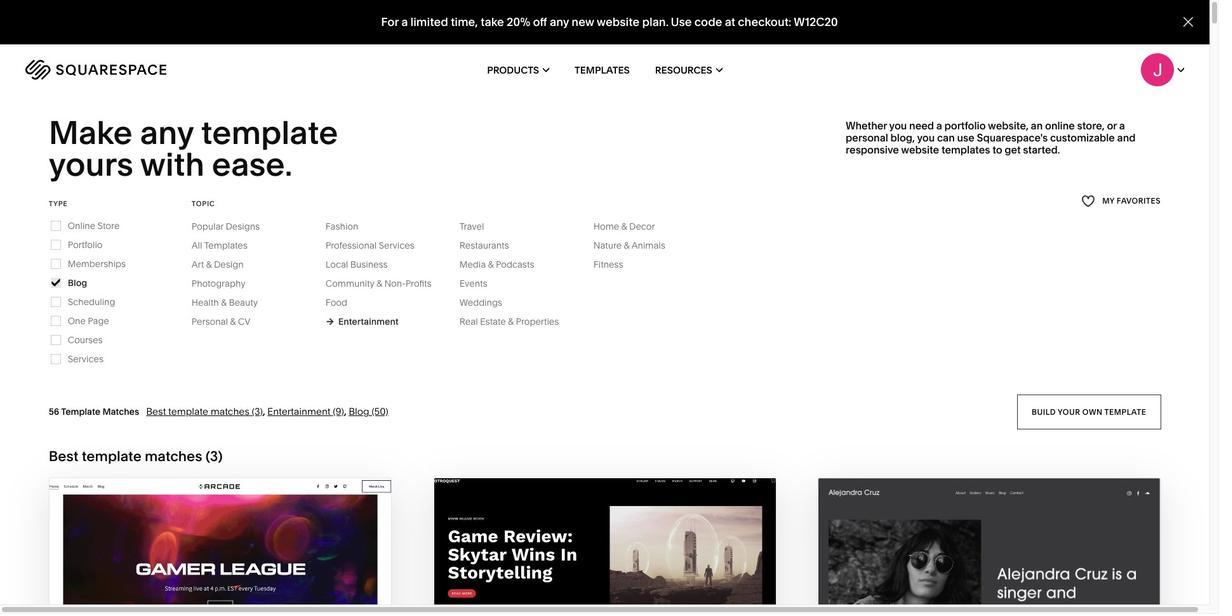 Task type: describe. For each thing, give the bounding box(es) containing it.
matches for (3)
[[211, 406, 249, 418]]

with
[[140, 145, 204, 184]]

2 , from the left
[[344, 406, 346, 418]]

your
[[1058, 407, 1080, 417]]

design
[[214, 259, 244, 270]]

(9)
[[333, 406, 344, 418]]

& for animals
[[624, 240, 630, 251]]

community
[[326, 278, 374, 289]]

fitness
[[594, 259, 623, 270]]

entertainment (9) link
[[267, 406, 344, 418]]

1 vertical spatial services
[[68, 354, 104, 365]]

whether you need a portfolio website, an online store, or a personal blog, you can use squarespace's customizable and responsive website templates to get started.
[[846, 119, 1136, 156]]

profits
[[405, 278, 432, 289]]

take
[[481, 15, 504, 29]]

56
[[49, 406, 59, 418]]

restaurants
[[460, 240, 509, 251]]

community & non-profits link
[[326, 278, 444, 289]]

best template matches (3) link
[[146, 406, 263, 418]]

real
[[460, 316, 478, 327]]

all
[[192, 240, 202, 251]]

online
[[1045, 119, 1075, 132]]

weddings link
[[460, 297, 515, 308]]

restaurants link
[[460, 240, 522, 251]]

1 horizontal spatial you
[[917, 131, 935, 144]]

code
[[694, 15, 722, 29]]

get
[[1005, 144, 1021, 156]]

photography
[[192, 278, 245, 289]]

personal & cv
[[192, 316, 250, 327]]

for
[[381, 15, 399, 29]]

build
[[1032, 407, 1056, 417]]

ease.
[[212, 145, 292, 184]]

animals
[[632, 240, 665, 251]]

type
[[49, 199, 68, 208]]

estate
[[480, 316, 506, 327]]

0 vertical spatial blog
[[68, 277, 87, 289]]

art & design link
[[192, 259, 256, 270]]

weddings
[[460, 297, 502, 308]]

1 horizontal spatial a
[[936, 119, 942, 132]]

products
[[487, 64, 539, 76]]

make any template yours with ease. main content
[[0, 0, 1219, 615]]

media & podcasts link
[[460, 259, 547, 270]]

time,
[[451, 15, 478, 29]]

1 horizontal spatial services
[[379, 240, 414, 251]]

0 horizontal spatial you
[[889, 119, 907, 132]]

home & decor link
[[594, 221, 668, 232]]

my favorites link
[[1081, 193, 1161, 210]]

travel
[[460, 221, 484, 232]]

off
[[533, 15, 547, 29]]

health & beauty
[[192, 297, 258, 308]]

need
[[909, 119, 934, 132]]

podcasts
[[496, 259, 534, 270]]

local
[[326, 259, 348, 270]]

best for best template matches (3) , entertainment (9) , blog (50)
[[146, 406, 166, 418]]

fashion link
[[326, 221, 371, 232]]

checkout:
[[738, 15, 791, 29]]

beauty
[[229, 297, 258, 308]]

matches for (
[[145, 448, 202, 465]]

otroquest image
[[434, 479, 776, 615]]

scheduling
[[68, 296, 115, 308]]

2 horizontal spatial a
[[1119, 119, 1125, 132]]

for a limited time, take 20% off any new website plan. use code at checkout: w12c20
[[381, 15, 838, 29]]

& for cv
[[230, 316, 236, 327]]

best for best template matches ( 3 )
[[49, 448, 78, 465]]

one
[[68, 315, 86, 327]]

portfolio
[[944, 119, 986, 132]]

and
[[1117, 131, 1136, 144]]

personal & cv link
[[192, 316, 263, 327]]

travel link
[[460, 221, 497, 232]]

my
[[1102, 196, 1115, 206]]

online store
[[68, 220, 120, 232]]

customizable
[[1050, 131, 1115, 144]]

real estate & properties
[[460, 316, 559, 327]]

1 horizontal spatial blog
[[349, 406, 369, 418]]

3
[[210, 448, 218, 465]]

1 horizontal spatial entertainment
[[338, 316, 399, 327]]

popular designs
[[192, 221, 260, 232]]

& right the estate
[[508, 316, 514, 327]]

cv
[[238, 316, 250, 327]]

build your own template button
[[1017, 395, 1161, 430]]

own
[[1082, 407, 1102, 417]]

blog,
[[891, 131, 915, 144]]

)
[[218, 448, 223, 465]]

one page
[[68, 315, 109, 327]]

build your own template
[[1032, 407, 1146, 417]]

w12c20
[[794, 15, 838, 29]]



Task type: vqa. For each thing, say whether or not it's contained in the screenshot.
A to the middle
yes



Task type: locate. For each thing, give the bounding box(es) containing it.
a right or
[[1119, 119, 1125, 132]]

events
[[460, 278, 487, 289]]

cruz image
[[819, 479, 1160, 615]]

personal
[[846, 131, 888, 144]]

,
[[263, 406, 265, 418], [344, 406, 346, 418]]

0 horizontal spatial ,
[[263, 406, 265, 418]]

nature & animals
[[594, 240, 665, 251]]

1 vertical spatial templates
[[204, 240, 248, 251]]

entertainment down food link
[[338, 316, 399, 327]]

health & beauty link
[[192, 297, 270, 308]]

(3)
[[252, 406, 263, 418]]

1 horizontal spatial any
[[550, 15, 569, 29]]

popular
[[192, 221, 224, 232]]

entertainment left (9)
[[267, 406, 331, 418]]

& for podcasts
[[488, 259, 494, 270]]

squarespace's
[[977, 131, 1048, 144]]

& right health
[[221, 297, 227, 308]]

real estate & properties link
[[460, 316, 572, 327]]

& for design
[[206, 259, 212, 270]]

template inside build your own template "button"
[[1104, 407, 1146, 417]]

designs
[[226, 221, 260, 232]]

0 vertical spatial any
[[550, 15, 569, 29]]

20%
[[507, 15, 530, 29]]

use
[[957, 131, 975, 144]]

services up business
[[379, 240, 414, 251]]

favorites
[[1117, 196, 1161, 206]]

photography link
[[192, 278, 258, 289]]

templates down popular designs
[[204, 240, 248, 251]]

business
[[350, 259, 388, 270]]

page
[[88, 315, 109, 327]]

website down need
[[901, 144, 939, 156]]

matches left (3)
[[211, 406, 249, 418]]

best right matches
[[146, 406, 166, 418]]

0 vertical spatial website
[[597, 15, 640, 29]]

you left need
[[889, 119, 907, 132]]

events link
[[460, 278, 500, 289]]

, left blog (50) "link" at the left bottom of the page
[[344, 406, 346, 418]]

nature & animals link
[[594, 240, 678, 251]]

blog right (9)
[[349, 406, 369, 418]]

0 horizontal spatial entertainment
[[267, 406, 331, 418]]

(50)
[[372, 406, 388, 418]]

matches
[[211, 406, 249, 418], [145, 448, 202, 465]]

website inside whether you need a portfolio website, an online store, or a personal blog, you can use squarespace's customizable and responsive website templates to get started.
[[901, 144, 939, 156]]

a right need
[[936, 119, 942, 132]]

health
[[192, 297, 219, 308]]

nature
[[594, 240, 622, 251]]

arcade image
[[49, 479, 391, 615]]

0 vertical spatial entertainment
[[338, 316, 399, 327]]

home & decor
[[594, 221, 655, 232]]

templates link
[[575, 44, 630, 95]]

1 horizontal spatial ,
[[344, 406, 346, 418]]

matches
[[102, 406, 139, 418]]

0 horizontal spatial blog
[[68, 277, 87, 289]]

& right art
[[206, 259, 212, 270]]

0 vertical spatial matches
[[211, 406, 249, 418]]

website right new at the top left of page
[[597, 15, 640, 29]]

0 horizontal spatial templates
[[204, 240, 248, 251]]

0 horizontal spatial matches
[[145, 448, 202, 465]]

& right media
[[488, 259, 494, 270]]

or
[[1107, 119, 1117, 132]]

56 template matches
[[49, 406, 139, 418]]

template inside make any template yours with ease.
[[201, 113, 338, 152]]

topic
[[192, 199, 215, 208]]

1 vertical spatial any
[[140, 113, 194, 152]]

products button
[[487, 44, 549, 95]]

personal
[[192, 316, 228, 327]]

memberships
[[68, 258, 126, 270]]

matches left ( on the bottom left of page
[[145, 448, 202, 465]]

services
[[379, 240, 414, 251], [68, 354, 104, 365]]

0 horizontal spatial website
[[597, 15, 640, 29]]

best down 56
[[49, 448, 78, 465]]

you left can
[[917, 131, 935, 144]]

new
[[572, 15, 594, 29]]

, left entertainment (9) link
[[263, 406, 265, 418]]

any inside make any template yours with ease.
[[140, 113, 194, 152]]

blog up scheduling
[[68, 277, 87, 289]]

art & design
[[192, 259, 244, 270]]

1 vertical spatial blog
[[349, 406, 369, 418]]

professional
[[326, 240, 377, 251]]

1 vertical spatial entertainment
[[267, 406, 331, 418]]

& left 'non-'
[[376, 278, 382, 289]]

0 vertical spatial services
[[379, 240, 414, 251]]

fitness link
[[594, 259, 636, 270]]

food
[[326, 297, 347, 308]]

a right for
[[401, 15, 408, 29]]

my favorites
[[1102, 196, 1161, 206]]

&
[[621, 221, 627, 232], [624, 240, 630, 251], [206, 259, 212, 270], [488, 259, 494, 270], [376, 278, 382, 289], [221, 297, 227, 308], [230, 316, 236, 327], [508, 316, 514, 327]]

1 horizontal spatial best
[[146, 406, 166, 418]]

1 vertical spatial best
[[49, 448, 78, 465]]

can
[[937, 131, 955, 144]]

entertainment link
[[326, 316, 399, 327]]

& for non-
[[376, 278, 382, 289]]

1 vertical spatial matches
[[145, 448, 202, 465]]

resources
[[655, 64, 712, 76]]

templates down for a limited time, take 20% off any new website plan. use code at checkout: w12c20
[[575, 64, 630, 76]]

1 horizontal spatial templates
[[575, 64, 630, 76]]

decor
[[629, 221, 655, 232]]

services down courses
[[68, 354, 104, 365]]

template
[[61, 406, 100, 418]]

1 vertical spatial website
[[901, 144, 939, 156]]

squarespace logo link
[[25, 60, 257, 80]]

make
[[49, 113, 132, 152]]

to
[[992, 144, 1002, 156]]

whether
[[846, 119, 887, 132]]

0 horizontal spatial any
[[140, 113, 194, 152]]

all templates
[[192, 240, 248, 251]]

& right "nature"
[[624, 240, 630, 251]]

use
[[671, 15, 692, 29]]

& left cv
[[230, 316, 236, 327]]

templates
[[942, 144, 990, 156]]

fashion
[[326, 221, 358, 232]]

an
[[1031, 119, 1043, 132]]

best template matches (3) , entertainment (9) , blog (50)
[[146, 406, 388, 418]]

templates inside the make any template yours with ease. main content
[[204, 240, 248, 251]]

1 , from the left
[[263, 406, 265, 418]]

professional services
[[326, 240, 414, 251]]

& right home
[[621, 221, 627, 232]]

media
[[460, 259, 486, 270]]

responsive
[[846, 144, 899, 156]]

0 horizontal spatial a
[[401, 15, 408, 29]]

all templates link
[[192, 240, 260, 251]]

professional services link
[[326, 240, 427, 251]]

home
[[594, 221, 619, 232]]

& for beauty
[[221, 297, 227, 308]]

entertainment
[[338, 316, 399, 327], [267, 406, 331, 418]]

1 horizontal spatial website
[[901, 144, 939, 156]]

best
[[146, 406, 166, 418], [49, 448, 78, 465]]

at
[[725, 15, 735, 29]]

non-
[[384, 278, 406, 289]]

0 horizontal spatial services
[[68, 354, 104, 365]]

1 horizontal spatial matches
[[211, 406, 249, 418]]

0 vertical spatial best
[[146, 406, 166, 418]]

templates
[[575, 64, 630, 76], [204, 240, 248, 251]]

started.
[[1023, 144, 1060, 156]]

courses
[[68, 334, 103, 346]]

local business link
[[326, 259, 400, 270]]

& for decor
[[621, 221, 627, 232]]

0 vertical spatial templates
[[575, 64, 630, 76]]

0 horizontal spatial best
[[49, 448, 78, 465]]

food link
[[326, 297, 360, 308]]

squarespace logo image
[[25, 60, 166, 80]]



